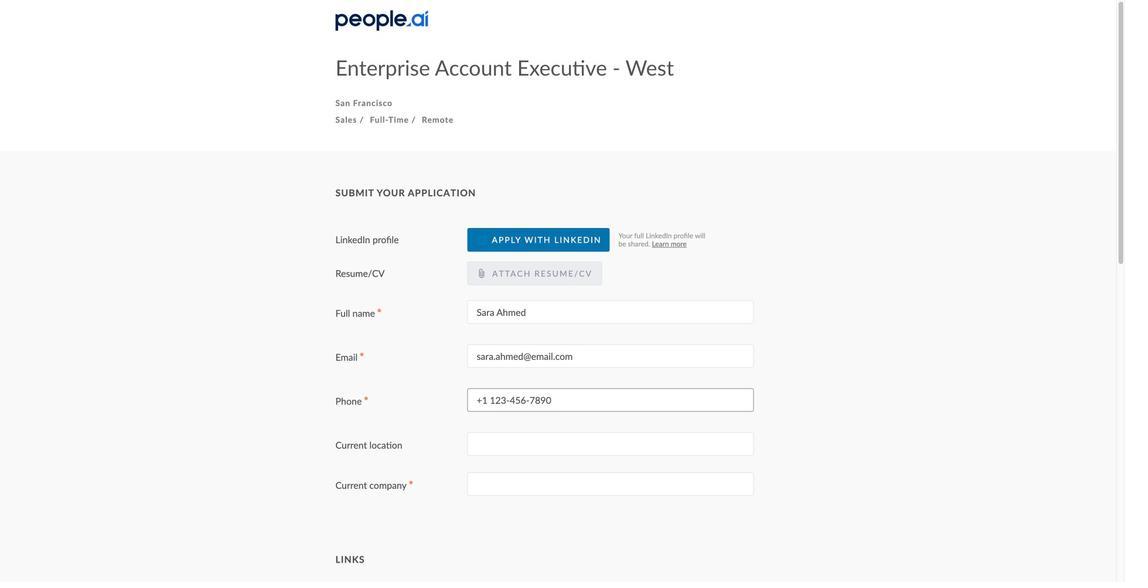 Task type: locate. For each thing, give the bounding box(es) containing it.
paperclip image
[[477, 269, 486, 278]]

None email field
[[468, 345, 754, 368]]

None text field
[[468, 433, 754, 456], [468, 473, 754, 496], [468, 433, 754, 456], [468, 473, 754, 496]]

None text field
[[468, 301, 754, 324], [468, 389, 754, 412], [468, 301, 754, 324], [468, 389, 754, 412]]



Task type: describe. For each thing, give the bounding box(es) containing it.
people.ai logo image
[[336, 10, 428, 31]]



